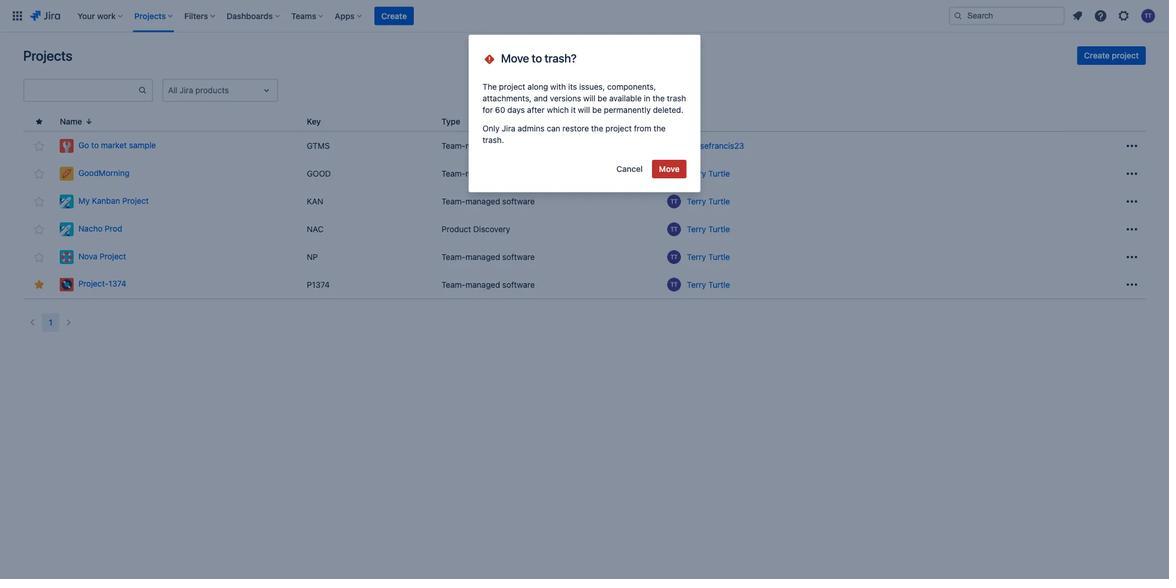 Task type: describe. For each thing, give the bounding box(es) containing it.
market
[[101, 140, 127, 150]]

previous image
[[26, 316, 39, 330]]

managed for kan
[[466, 197, 500, 206]]

trash.
[[483, 135, 504, 145]]

software for p1374
[[503, 280, 535, 290]]

team- for gtms
[[442, 141, 466, 151]]

name button
[[55, 115, 98, 128]]

next image
[[62, 316, 76, 330]]

project inside only jira admins can restore the project from the trash.
[[606, 124, 632, 133]]

issues,
[[579, 82, 605, 92]]

nova
[[78, 252, 97, 261]]

1 vertical spatial be
[[592, 105, 602, 115]]

name
[[60, 117, 82, 126]]

team-managed software for p1374
[[442, 280, 535, 290]]

1 button
[[42, 314, 59, 332]]

prod
[[105, 224, 122, 234]]

create for create project
[[1085, 51, 1110, 60]]

attachments,
[[483, 94, 532, 103]]

jira for all
[[180, 86, 193, 95]]

go to market sample link
[[60, 139, 298, 153]]

my
[[78, 196, 90, 206]]

all
[[168, 86, 177, 95]]

key
[[307, 117, 321, 126]]

np
[[307, 253, 318, 262]]

goodmorning link
[[60, 167, 298, 181]]

lead button
[[662, 115, 699, 128]]

project for create
[[1112, 51, 1139, 60]]

type
[[442, 117, 461, 126]]

the project along with its issues, components, attachments, and versions will be available in the trash for 60 days after which it will be permanently deleted.
[[483, 82, 686, 115]]

1374
[[109, 279, 126, 289]]

from
[[634, 124, 652, 133]]

trash?
[[545, 51, 577, 65]]

1 vertical spatial project
[[100, 252, 126, 261]]

good
[[307, 169, 331, 179]]

cancel
[[617, 164, 643, 174]]

managed for np
[[466, 253, 500, 262]]

move for move
[[659, 164, 680, 174]]

project-
[[78, 279, 109, 289]]

with
[[551, 82, 566, 92]]

my kanban project link
[[60, 195, 298, 209]]

to for move
[[532, 51, 542, 65]]

team- for p1374
[[442, 280, 466, 290]]

go to market sample
[[78, 140, 156, 150]]

team-managed software for good
[[442, 169, 535, 179]]

move button
[[652, 160, 687, 179]]

create project
[[1085, 51, 1139, 60]]

my kanban project
[[78, 196, 149, 206]]

project-1374
[[78, 279, 126, 289]]

the
[[483, 82, 497, 92]]

projects
[[23, 48, 72, 64]]

the inside the project along with its issues, components, attachments, and versions will be available in the trash for 60 days after which it will be permanently deleted.
[[653, 94, 665, 103]]

product discovery
[[442, 225, 511, 234]]

managed for p1374
[[466, 280, 500, 290]]

days
[[508, 105, 525, 115]]

nacho
[[78, 224, 103, 234]]

product
[[442, 225, 471, 234]]

team-managed software for np
[[442, 253, 535, 262]]

gtms
[[307, 141, 330, 151]]



Task type: locate. For each thing, give the bounding box(es) containing it.
move inside button
[[659, 164, 680, 174]]

team-managed software for kan
[[442, 197, 535, 206]]

software for np
[[503, 253, 535, 262]]

available
[[609, 94, 642, 103]]

be
[[598, 94, 607, 103], [592, 105, 602, 115]]

create for create
[[381, 11, 407, 21]]

go
[[78, 140, 89, 150]]

1 software from the top
[[503, 169, 535, 179]]

star project-1374 image
[[32, 278, 46, 292]]

create inside button
[[381, 11, 407, 21]]

managed for gtms
[[466, 141, 500, 151]]

move right cancel
[[659, 164, 680, 174]]

move
[[501, 51, 529, 65], [659, 164, 680, 174]]

for
[[483, 105, 493, 115]]

1 horizontal spatial to
[[532, 51, 542, 65]]

star nova project image
[[32, 251, 46, 264]]

0 vertical spatial project
[[122, 196, 149, 206]]

3 managed from the top
[[466, 197, 500, 206]]

4 managed from the top
[[466, 253, 500, 262]]

components,
[[607, 82, 656, 92]]

cancel button
[[610, 160, 650, 179]]

2 vertical spatial project
[[606, 124, 632, 133]]

1 managed from the top
[[466, 141, 500, 151]]

1 vertical spatial will
[[578, 105, 590, 115]]

1 horizontal spatial project
[[606, 124, 632, 133]]

0 vertical spatial to
[[532, 51, 542, 65]]

the right restore
[[591, 124, 604, 133]]

team- for np
[[442, 253, 466, 262]]

1 team- from the top
[[442, 141, 466, 151]]

software for good
[[503, 169, 535, 179]]

after
[[527, 105, 545, 115]]

move to trash? dialog
[[469, 35, 701, 193]]

team- for good
[[442, 169, 466, 179]]

discovery
[[474, 225, 511, 234]]

1 team-managed software from the top
[[442, 169, 535, 179]]

nova project
[[78, 252, 126, 261]]

star my kanban project image
[[32, 195, 46, 209]]

kanban
[[92, 196, 120, 206]]

project right nova
[[100, 252, 126, 261]]

nacho prod link
[[60, 223, 298, 237]]

1 horizontal spatial move
[[659, 164, 680, 174]]

to left trash?
[[532, 51, 542, 65]]

Search field
[[949, 7, 1065, 25]]

3 team- from the top
[[442, 197, 466, 206]]

3 software from the top
[[503, 253, 535, 262]]

star goodmorning image
[[32, 167, 46, 181]]

trash
[[667, 94, 686, 103]]

software for kan
[[503, 197, 535, 206]]

2 managed from the top
[[466, 169, 500, 179]]

project inside the project along with its issues, components, attachments, and versions will be available in the trash for 60 days after which it will be permanently deleted.
[[499, 82, 526, 92]]

1 vertical spatial jira
[[502, 124, 516, 133]]

0 horizontal spatial create
[[381, 11, 407, 21]]

can
[[547, 124, 561, 133]]

None text field
[[24, 82, 138, 99]]

it
[[571, 105, 576, 115]]

2 software from the top
[[503, 197, 535, 206]]

2 team- from the top
[[442, 169, 466, 179]]

to inside dialog
[[532, 51, 542, 65]]

0 horizontal spatial project
[[499, 82, 526, 92]]

60
[[495, 105, 505, 115]]

p1374
[[307, 280, 330, 290]]

primary element
[[7, 0, 949, 32]]

1 horizontal spatial jira
[[502, 124, 516, 133]]

jira right all
[[180, 86, 193, 95]]

0 vertical spatial will
[[584, 94, 596, 103]]

key button
[[302, 115, 335, 128]]

which
[[547, 105, 569, 115]]

0 vertical spatial project
[[1112, 51, 1139, 60]]

4 software from the top
[[503, 280, 535, 290]]

all jira products
[[168, 86, 229, 95]]

will down issues, on the top
[[584, 94, 596, 103]]

jira image
[[30, 9, 60, 23], [30, 9, 60, 23]]

to right go
[[91, 140, 99, 150]]

1 horizontal spatial create
[[1085, 51, 1110, 60]]

star nacho prod image
[[32, 223, 46, 237]]

4 team-managed software from the top
[[442, 280, 535, 290]]

0 vertical spatial create
[[381, 11, 407, 21]]

versions
[[550, 94, 581, 103]]

jira for only
[[502, 124, 516, 133]]

move right danger icon
[[501, 51, 529, 65]]

0 horizontal spatial jira
[[180, 86, 193, 95]]

jira right the only
[[502, 124, 516, 133]]

0 vertical spatial be
[[598, 94, 607, 103]]

danger image
[[483, 50, 497, 66]]

along
[[528, 82, 548, 92]]

will right it
[[578, 105, 590, 115]]

4 team- from the top
[[442, 253, 466, 262]]

managed
[[466, 141, 500, 151], [466, 169, 500, 179], [466, 197, 500, 206], [466, 253, 500, 262], [466, 280, 500, 290]]

the right the from at top
[[654, 124, 666, 133]]

0 vertical spatial move
[[501, 51, 529, 65]]

to for go
[[91, 140, 99, 150]]

move to trash?
[[501, 51, 577, 65]]

to
[[532, 51, 542, 65], [91, 140, 99, 150]]

nova project link
[[60, 251, 298, 264]]

5 managed from the top
[[466, 280, 500, 290]]

open image
[[260, 84, 274, 97]]

move for move to trash?
[[501, 51, 529, 65]]

2 horizontal spatial project
[[1112, 51, 1139, 60]]

team-
[[442, 141, 466, 151], [442, 169, 466, 179], [442, 197, 466, 206], [442, 253, 466, 262], [442, 280, 466, 290]]

goodmorning
[[78, 168, 130, 178]]

1
[[49, 318, 53, 328]]

create button
[[374, 7, 414, 25]]

permanently
[[604, 105, 651, 115]]

lead
[[666, 117, 685, 126]]

0 horizontal spatial move
[[501, 51, 529, 65]]

project inside button
[[1112, 51, 1139, 60]]

0 horizontal spatial to
[[91, 140, 99, 150]]

deleted.
[[653, 105, 684, 115]]

1 vertical spatial create
[[1085, 51, 1110, 60]]

products
[[195, 86, 229, 95]]

managed for good
[[466, 169, 500, 179]]

admins
[[518, 124, 545, 133]]

project for the
[[499, 82, 526, 92]]

star go to market sample image
[[32, 139, 46, 153]]

create
[[381, 11, 407, 21], [1085, 51, 1110, 60]]

project
[[122, 196, 149, 206], [100, 252, 126, 261]]

only jira admins can restore the project from the trash.
[[483, 124, 666, 145]]

its
[[568, 82, 577, 92]]

team-managed business
[[442, 141, 536, 151]]

sample
[[129, 140, 156, 150]]

jira inside only jira admins can restore the project from the trash.
[[502, 124, 516, 133]]

kan
[[307, 197, 324, 206]]

search image
[[954, 11, 963, 21]]

project right kanban
[[122, 196, 149, 206]]

team-managed software
[[442, 169, 535, 179], [442, 197, 535, 206], [442, 253, 535, 262], [442, 280, 535, 290]]

0 vertical spatial jira
[[180, 86, 193, 95]]

create inside button
[[1085, 51, 1110, 60]]

will
[[584, 94, 596, 103], [578, 105, 590, 115]]

and
[[534, 94, 548, 103]]

2 team-managed software from the top
[[442, 197, 535, 206]]

software
[[503, 169, 535, 179], [503, 197, 535, 206], [503, 253, 535, 262], [503, 280, 535, 290]]

the
[[653, 94, 665, 103], [591, 124, 604, 133], [654, 124, 666, 133]]

5 team- from the top
[[442, 280, 466, 290]]

project
[[1112, 51, 1139, 60], [499, 82, 526, 92], [606, 124, 632, 133]]

be right it
[[592, 105, 602, 115]]

nac
[[307, 225, 324, 234]]

3 team-managed software from the top
[[442, 253, 535, 262]]

the right in
[[653, 94, 665, 103]]

create banner
[[0, 0, 1170, 32]]

in
[[644, 94, 651, 103]]

team- for kan
[[442, 197, 466, 206]]

create project button
[[1078, 46, 1146, 65]]

jira
[[180, 86, 193, 95], [502, 124, 516, 133]]

only
[[483, 124, 500, 133]]

1 vertical spatial move
[[659, 164, 680, 174]]

be down issues, on the top
[[598, 94, 607, 103]]

1 vertical spatial to
[[91, 140, 99, 150]]

business
[[503, 141, 536, 151]]

nacho prod
[[78, 224, 122, 234]]

project-1374 link
[[60, 278, 298, 292]]

restore
[[563, 124, 589, 133]]

1 vertical spatial project
[[499, 82, 526, 92]]



Task type: vqa. For each thing, say whether or not it's contained in the screenshot.
ninth row from the top
no



